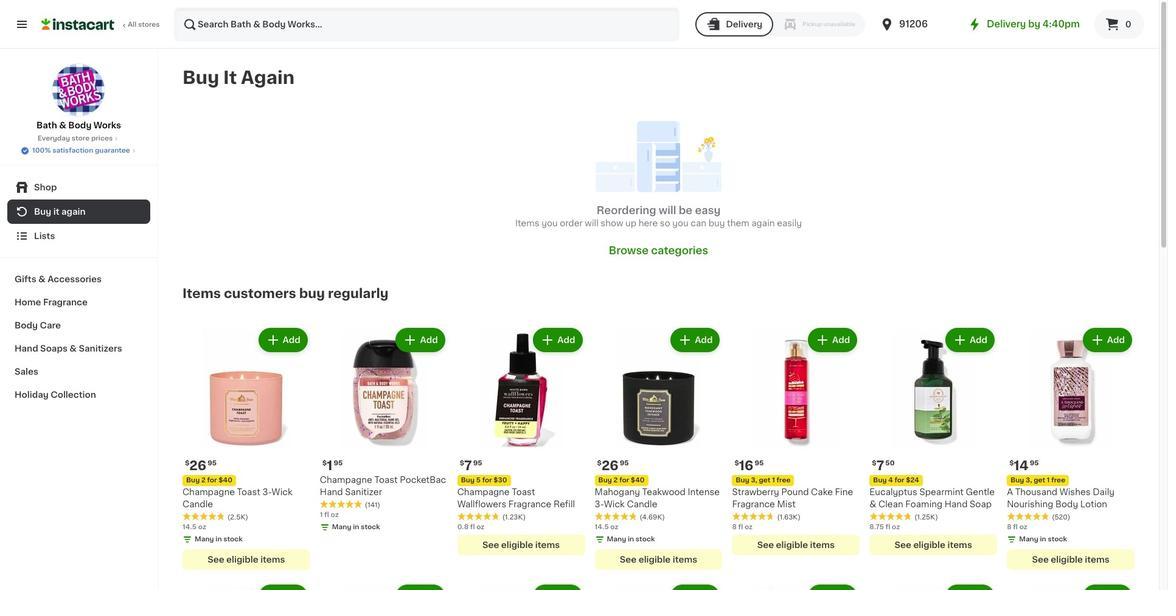 Task type: describe. For each thing, give the bounding box(es) containing it.
buy it again link
[[7, 200, 150, 224]]

14
[[1014, 460, 1029, 472]]

up
[[626, 219, 637, 228]]

prices
[[91, 135, 113, 142]]

product group containing 16
[[732, 326, 860, 556]]

$ 7 95
[[460, 460, 482, 472]]

$ 26 95 for mahogany teakwood intense 3-wick candle
[[597, 460, 629, 472]]

lotion
[[1080, 500, 1107, 509]]

26 for mahogany
[[602, 460, 619, 472]]

0 vertical spatial will
[[659, 206, 676, 216]]

0.8
[[457, 524, 469, 531]]

see for clean
[[895, 541, 911, 550]]

fragrance inside strawberry pound cake fine fragrance mist
[[732, 500, 775, 509]]

holiday
[[15, 391, 49, 399]]

everyday store prices link
[[38, 134, 120, 144]]

many for wick
[[607, 536, 626, 543]]

all stores link
[[41, 7, 161, 41]]

for for champagne toast wallflowers fragrance refill
[[482, 477, 492, 484]]

1 down $ 1 95
[[320, 512, 323, 519]]

satisfaction
[[52, 147, 93, 154]]

eligible for candle
[[226, 556, 258, 564]]

refill
[[554, 500, 575, 509]]

items for eucalyptus spearmint gentle & clean foaming hand soap
[[948, 541, 972, 550]]

see eligible items for nourishing
[[1032, 556, 1110, 564]]

8 for 16
[[732, 524, 737, 531]]

toast for buy 5 for $30
[[512, 488, 535, 497]]

buy for champagne toast 3-wick candle
[[186, 477, 200, 484]]

again inside buy it again link
[[61, 207, 86, 216]]

easily
[[777, 219, 802, 228]]

delivery button
[[696, 12, 774, 37]]

$ 1 95
[[322, 460, 343, 472]]

50
[[885, 460, 895, 467]]

(1.63k)
[[777, 514, 801, 521]]

3, for 14
[[1026, 477, 1032, 484]]

wallflowers
[[457, 500, 506, 509]]

home fragrance link
[[7, 291, 150, 314]]

a
[[1007, 488, 1013, 497]]

thousand
[[1015, 488, 1057, 497]]

buy inside "reordering will be easy items you order will show up here so you can buy them again easily"
[[709, 219, 725, 228]]

by
[[1028, 19, 1040, 29]]

14.5 oz for wick
[[595, 524, 618, 531]]

here
[[639, 219, 658, 228]]

3, for 16
[[751, 477, 757, 484]]

items for strawberry pound cake fine fragrance mist
[[810, 541, 835, 550]]

eligible for fragrance
[[776, 541, 808, 550]]

champagne toast wallflowers fragrance refill
[[457, 488, 575, 509]]

strawberry pound cake fine fragrance mist
[[732, 488, 853, 509]]

95 for mahogany teakwood intense 3-wick candle
[[620, 460, 629, 467]]

spearmint
[[920, 488, 964, 497]]

8 fl oz for 14
[[1007, 524, 1027, 531]]

4
[[888, 477, 893, 484]]

$ 26 95 for champagne toast 3-wick candle
[[185, 460, 217, 472]]

wishes
[[1060, 488, 1091, 497]]

eligible for clean
[[913, 541, 946, 550]]

2 add from the left
[[420, 336, 438, 345]]

everyday store prices
[[38, 135, 113, 142]]

for for eucalyptus spearmint gentle & clean foaming hand soap
[[895, 477, 904, 484]]

1 vertical spatial will
[[585, 219, 599, 228]]

sanitizer
[[345, 488, 382, 497]]

stock for candle
[[223, 536, 243, 543]]

buy it again
[[183, 69, 295, 86]]

5
[[476, 477, 481, 484]]

7 for champagne toast wallflowers fragrance refill
[[464, 460, 472, 472]]

champagne for buy 2 for $40
[[183, 488, 235, 497]]

categories
[[651, 246, 708, 256]]

add for eucalyptus spearmint gentle & clean foaming hand soap
[[970, 336, 988, 345]]

fine
[[835, 488, 853, 497]]

$ inside $ 1 95
[[322, 460, 327, 467]]

see eligible items for clean
[[895, 541, 972, 550]]

easy
[[695, 206, 721, 216]]

sales link
[[7, 360, 150, 383]]

bath & body works logo image
[[52, 63, 106, 117]]

toast for buy 2 for $40
[[237, 488, 260, 497]]

see eligible items for wick
[[620, 556, 697, 564]]

add button for champagne toast wallflowers fragrance refill
[[534, 329, 581, 351]]

wick inside champagne toast 3-wick candle
[[272, 488, 292, 497]]

2 for wick
[[614, 477, 618, 484]]

show
[[601, 219, 623, 228]]

customers
[[224, 287, 296, 300]]

see for fragrance
[[757, 541, 774, 550]]

instacart logo image
[[41, 17, 114, 32]]

teakwood
[[642, 488, 686, 497]]

regularly
[[328, 287, 389, 300]]

body care link
[[7, 314, 150, 337]]

delivery for delivery
[[726, 20, 763, 29]]

$40 for mahogany
[[631, 477, 645, 484]]

100% satisfaction guarantee
[[32, 147, 130, 154]]

add button for strawberry pound cake fine fragrance mist
[[809, 329, 856, 351]]

accessories
[[48, 275, 102, 284]]

2 you from the left
[[672, 219, 689, 228]]

items for a thousand wishes daily nourishing body lotion
[[1085, 556, 1110, 564]]

free for 16
[[777, 477, 791, 484]]

oz for champagne toast pocketbac hand sanitizer
[[331, 512, 339, 519]]

buy for champagne toast wallflowers fragrance refill
[[461, 477, 475, 484]]

eucalyptus
[[870, 488, 917, 497]]

gifts
[[15, 275, 36, 284]]

all stores
[[128, 21, 160, 28]]

it
[[53, 207, 59, 216]]

fragrance inside champagne toast wallflowers fragrance refill
[[509, 500, 551, 509]]

collection
[[51, 391, 96, 399]]

shop link
[[7, 175, 150, 200]]

oz for eucalyptus spearmint gentle & clean foaming hand soap
[[892, 524, 900, 531]]

8.75 fl oz
[[870, 524, 900, 531]]

bath & body works link
[[36, 63, 121, 131]]

add for strawberry pound cake fine fragrance mist
[[832, 336, 850, 345]]

clean
[[879, 500, 903, 509]]

product group containing 1
[[320, 326, 448, 535]]

$30
[[494, 477, 507, 484]]

$24
[[906, 477, 919, 484]]

95 for a thousand wishes daily nourishing body lotion
[[1030, 460, 1039, 467]]

hand soaps & sanitizers link
[[7, 337, 150, 360]]

add for a thousand wishes daily nourishing body lotion
[[1107, 336, 1125, 345]]

& inside eucalyptus spearmint gentle & clean foaming hand soap
[[870, 500, 876, 509]]

$ for champagne toast wallflowers fragrance refill
[[460, 460, 464, 467]]

pound
[[781, 488, 809, 497]]

in for candle
[[216, 536, 222, 543]]

soaps
[[40, 344, 68, 353]]

100% satisfaction guarantee button
[[20, 144, 137, 156]]

0 horizontal spatial fragrance
[[43, 298, 88, 307]]

oz down "mahogany"
[[610, 524, 618, 531]]

a thousand wishes daily nourishing body lotion
[[1007, 488, 1115, 509]]

(4.69k)
[[640, 514, 665, 521]]

in for wick
[[628, 536, 634, 543]]

buy 3, get 1 free for 14
[[1011, 477, 1065, 484]]

lists link
[[7, 224, 150, 248]]

can
[[691, 219, 706, 228]]

1 up the strawberry
[[772, 477, 775, 484]]

delivery by 4:40pm link
[[967, 17, 1080, 32]]

95 for champagne toast 3-wick candle
[[208, 460, 217, 467]]

works
[[94, 121, 121, 130]]

hand soaps & sanitizers
[[15, 344, 122, 353]]

it
[[223, 69, 237, 86]]

items for mahogany teakwood intense 3-wick candle
[[673, 556, 697, 564]]

see eligible items button for clean
[[870, 535, 997, 556]]

holiday collection link
[[7, 383, 150, 406]]

gentle
[[966, 488, 995, 497]]

see for refill
[[482, 541, 499, 550]]

add button for mahogany teakwood intense 3-wick candle
[[672, 329, 719, 351]]

26 for champagne
[[189, 460, 206, 472]]

toast for 1
[[374, 476, 398, 484]]

product group containing 14
[[1007, 326, 1135, 570]]

see eligible items button for fragrance
[[732, 535, 860, 556]]

eucalyptus spearmint gentle & clean foaming hand soap
[[870, 488, 995, 509]]

guarantee
[[95, 147, 130, 154]]

see eligible items for fragrance
[[757, 541, 835, 550]]

100%
[[32, 147, 51, 154]]

strawberry
[[732, 488, 779, 497]]

fl down $ 1 95
[[324, 512, 329, 519]]

(141)
[[365, 502, 380, 509]]

4:40pm
[[1043, 19, 1080, 29]]

buy it again
[[34, 207, 86, 216]]

lists
[[34, 232, 55, 240]]

nourishing
[[1007, 500, 1053, 509]]

buy for a thousand wishes daily nourishing body lotion
[[1011, 477, 1024, 484]]

many in stock for wick
[[607, 536, 655, 543]]

& up everyday
[[59, 121, 66, 130]]

see eligible items for candle
[[208, 556, 285, 564]]

cake
[[811, 488, 833, 497]]

& right gifts
[[38, 275, 45, 284]]



Task type: vqa. For each thing, say whether or not it's contained in the screenshot.
rightmost will
yes



Task type: locate. For each thing, give the bounding box(es) containing it.
8 fl oz down the strawberry
[[732, 524, 753, 531]]

8 for 14
[[1007, 524, 1012, 531]]

2 horizontal spatial toast
[[512, 488, 535, 497]]

get for 14
[[1034, 477, 1045, 484]]

hand up "sales"
[[15, 344, 38, 353]]

see eligible items button for nourishing
[[1007, 550, 1135, 570]]

14.5 oz down champagne toast 3-wick candle
[[183, 524, 206, 531]]

many down nourishing
[[1019, 536, 1038, 543]]

champagne toast 3-wick candle
[[183, 488, 292, 509]]

4 for from the left
[[895, 477, 904, 484]]

$ 26 95
[[185, 460, 217, 472], [597, 460, 629, 472]]

add for champagne toast wallflowers fragrance refill
[[558, 336, 575, 345]]

7
[[464, 460, 472, 472], [877, 460, 884, 472]]

$40 up "mahogany"
[[631, 477, 645, 484]]

many in stock for nourishing
[[1019, 536, 1067, 543]]

0 horizontal spatial toast
[[237, 488, 260, 497]]

0 horizontal spatial will
[[585, 219, 599, 228]]

0 horizontal spatial delivery
[[726, 20, 763, 29]]

1 horizontal spatial 8
[[1007, 524, 1012, 531]]

8 fl oz for 16
[[732, 524, 753, 531]]

0 vertical spatial body
[[68, 121, 92, 130]]

buy 2 for $40 for candle
[[186, 477, 232, 484]]

fl for $ 14 95
[[1013, 524, 1018, 531]]

home
[[15, 298, 41, 307]]

8
[[732, 524, 737, 531], [1007, 524, 1012, 531]]

Search field
[[175, 9, 679, 40]]

2 vertical spatial hand
[[945, 500, 968, 509]]

1 2 from the left
[[201, 477, 206, 484]]

0 horizontal spatial candle
[[183, 500, 213, 509]]

6 $ from the left
[[872, 460, 877, 467]]

add button
[[260, 329, 307, 351], [397, 329, 444, 351], [534, 329, 581, 351], [672, 329, 719, 351], [809, 329, 856, 351], [947, 329, 994, 351], [1084, 329, 1131, 351]]

$ 7 50
[[872, 460, 895, 472]]

browse categories link
[[609, 244, 708, 258]]

in down the mahogany teakwood intense 3-wick candle
[[628, 536, 634, 543]]

(1.25k)
[[915, 514, 938, 521]]

1 horizontal spatial champagne
[[320, 476, 372, 484]]

3 add from the left
[[558, 336, 575, 345]]

1 horizontal spatial delivery
[[987, 19, 1026, 29]]

1 horizontal spatial items
[[515, 219, 539, 228]]

1 horizontal spatial 14.5
[[595, 524, 609, 531]]

1 horizontal spatial buy 3, get 1 free
[[1011, 477, 1065, 484]]

see eligible items button down (1.63k)
[[732, 535, 860, 556]]

1 horizontal spatial toast
[[374, 476, 398, 484]]

body up (520)
[[1056, 500, 1078, 509]]

1 horizontal spatial free
[[1051, 477, 1065, 484]]

buy 3, get 1 free up the strawberry
[[736, 477, 791, 484]]

again
[[241, 69, 295, 86]]

fl for $ 7 50
[[886, 524, 890, 531]]

1 horizontal spatial 3-
[[595, 500, 604, 509]]

4 add from the left
[[695, 336, 713, 345]]

8.75
[[870, 524, 884, 531]]

mist
[[777, 500, 796, 509]]

see eligible items down (1.23k)
[[482, 541, 560, 550]]

candle inside the mahogany teakwood intense 3-wick candle
[[627, 500, 657, 509]]

oz down champagne toast 3-wick candle
[[198, 524, 206, 531]]

$ for a thousand wishes daily nourishing body lotion
[[1009, 460, 1014, 467]]

1 horizontal spatial body
[[68, 121, 92, 130]]

so
[[660, 219, 670, 228]]

95 inside $ 7 95
[[473, 460, 482, 467]]

1 horizontal spatial buy 2 for $40
[[598, 477, 645, 484]]

buy 2 for $40 up "mahogany"
[[598, 477, 645, 484]]

items for champagne toast wallflowers fragrance refill
[[535, 541, 560, 550]]

fl right '0.8'
[[470, 524, 475, 531]]

1 horizontal spatial $ 26 95
[[597, 460, 629, 472]]

2 for from the left
[[482, 477, 492, 484]]

see for nourishing
[[1032, 556, 1049, 564]]

0 horizontal spatial 3,
[[751, 477, 757, 484]]

0 horizontal spatial buy 2 for $40
[[186, 477, 232, 484]]

soap
[[970, 500, 992, 509]]

many in stock down (2.5k)
[[195, 536, 243, 543]]

1 3, from the left
[[751, 477, 757, 484]]

fragrance down the strawberry
[[732, 500, 775, 509]]

daily
[[1093, 488, 1115, 497]]

1 candle from the left
[[183, 500, 213, 509]]

1 horizontal spatial 8 fl oz
[[1007, 524, 1027, 531]]

1 up thousand
[[1047, 477, 1050, 484]]

items left order at the left
[[515, 219, 539, 228]]

$ 26 95 up champagne toast 3-wick candle
[[185, 460, 217, 472]]

8 fl oz down nourishing
[[1007, 524, 1027, 531]]

order
[[560, 219, 583, 228]]

free up a thousand wishes daily nourishing body lotion
[[1051, 477, 1065, 484]]

2 26 from the left
[[602, 460, 619, 472]]

eligible down (1.23k)
[[501, 541, 533, 550]]

reordering will be easy items you order will show up here so you can buy them again easily
[[515, 206, 802, 228]]

again right it
[[61, 207, 86, 216]]

26 up "mahogany"
[[602, 460, 619, 472]]

3 95 from the left
[[473, 460, 482, 467]]

eligible down (4.69k)
[[639, 556, 671, 564]]

eligible down (2.5k)
[[226, 556, 258, 564]]

oz for a thousand wishes daily nourishing body lotion
[[1019, 524, 1027, 531]]

$
[[185, 460, 189, 467], [322, 460, 327, 467], [460, 460, 464, 467], [597, 460, 602, 467], [735, 460, 739, 467], [872, 460, 877, 467], [1009, 460, 1014, 467]]

1 horizontal spatial 7
[[877, 460, 884, 472]]

1 horizontal spatial hand
[[320, 488, 343, 497]]

0 horizontal spatial again
[[61, 207, 86, 216]]

get up the strawberry
[[759, 477, 771, 484]]

items customers buy regularly
[[183, 287, 389, 300]]

& right soaps
[[70, 344, 77, 353]]

body up the store
[[68, 121, 92, 130]]

(2.5k)
[[228, 514, 248, 521]]

1 horizontal spatial 2
[[614, 477, 618, 484]]

16
[[739, 460, 753, 472]]

95 for champagne toast wallflowers fragrance refill
[[473, 460, 482, 467]]

champagne down buy 5 for $30
[[457, 488, 510, 497]]

0 horizontal spatial you
[[542, 219, 558, 228]]

0 vertical spatial wick
[[272, 488, 292, 497]]

for up champagne toast 3-wick candle
[[207, 477, 217, 484]]

14.5 for wick
[[595, 524, 609, 531]]

1 you from the left
[[542, 219, 558, 228]]

service type group
[[696, 12, 865, 37]]

1 horizontal spatial $40
[[631, 477, 645, 484]]

14.5 oz for candle
[[183, 524, 206, 531]]

1 95 from the left
[[208, 460, 217, 467]]

2 horizontal spatial body
[[1056, 500, 1078, 509]]

many down 1 fl oz
[[332, 524, 351, 531]]

buy 5 for $30
[[461, 477, 507, 484]]

2 horizontal spatial fragrance
[[732, 500, 775, 509]]

3 $ from the left
[[460, 460, 464, 467]]

14.5 down champagne toast 3-wick candle
[[183, 524, 197, 531]]

many in stock
[[332, 524, 380, 531], [195, 536, 243, 543], [607, 536, 655, 543], [1019, 536, 1067, 543]]

6 add button from the left
[[947, 329, 994, 351]]

everyday
[[38, 135, 70, 142]]

eligible down (520)
[[1051, 556, 1083, 564]]

sales
[[15, 367, 38, 376]]

3, up thousand
[[1026, 477, 1032, 484]]

1 vertical spatial again
[[752, 219, 775, 228]]

1 up 1 fl oz
[[327, 460, 332, 472]]

7 left 50
[[877, 460, 884, 472]]

4 $ from the left
[[597, 460, 602, 467]]

see eligible items down (1.63k)
[[757, 541, 835, 550]]

1 vertical spatial hand
[[320, 488, 343, 497]]

1 buy 3, get 1 free from the left
[[736, 477, 791, 484]]

in
[[353, 524, 359, 531], [216, 536, 222, 543], [628, 536, 634, 543], [1040, 536, 1046, 543]]

champagne for buy 5 for $30
[[457, 488, 510, 497]]

0 horizontal spatial $ 26 95
[[185, 460, 217, 472]]

5 95 from the left
[[755, 460, 764, 467]]

$40
[[219, 477, 232, 484], [631, 477, 645, 484]]

many in stock for candle
[[195, 536, 243, 543]]

4 95 from the left
[[620, 460, 629, 467]]

for up "mahogany"
[[619, 477, 629, 484]]

$40 for champagne
[[219, 477, 232, 484]]

1 8 from the left
[[732, 524, 737, 531]]

0 horizontal spatial 7
[[464, 460, 472, 472]]

toast inside champagne toast wallflowers fragrance refill
[[512, 488, 535, 497]]

$ inside $ 16 95
[[735, 460, 739, 467]]

$ 14 95
[[1009, 460, 1039, 472]]

0 vertical spatial buy
[[709, 219, 725, 228]]

2 free from the left
[[1051, 477, 1065, 484]]

6 95 from the left
[[1030, 460, 1039, 467]]

in down nourishing
[[1040, 536, 1046, 543]]

95 up 5
[[473, 460, 482, 467]]

gifts & accessories link
[[7, 268, 150, 291]]

2 8 fl oz from the left
[[1007, 524, 1027, 531]]

None search field
[[174, 7, 680, 41]]

7 $ from the left
[[1009, 460, 1014, 467]]

26
[[189, 460, 206, 472], [602, 460, 619, 472]]

$ inside $ 14 95
[[1009, 460, 1014, 467]]

0.8 fl oz
[[457, 524, 485, 531]]

in down champagne toast 3-wick candle
[[216, 536, 222, 543]]

many for candle
[[195, 536, 214, 543]]

2 buy 2 for $40 from the left
[[598, 477, 645, 484]]

fl down nourishing
[[1013, 524, 1018, 531]]

buy for strawberry pound cake fine fragrance mist
[[736, 477, 749, 484]]

$ for champagne toast 3-wick candle
[[185, 460, 189, 467]]

will up so
[[659, 206, 676, 216]]

eligible down "(1.25k)"
[[913, 541, 946, 550]]

$ 26 95 up "mahogany"
[[597, 460, 629, 472]]

1 horizontal spatial get
[[1034, 477, 1045, 484]]

see eligible items button
[[457, 535, 585, 556], [732, 535, 860, 556], [870, 535, 997, 556], [183, 550, 310, 570], [595, 550, 722, 570], [1007, 550, 1135, 570]]

hand inside eucalyptus spearmint gentle & clean foaming hand soap
[[945, 500, 968, 509]]

see for wick
[[620, 556, 637, 564]]

oz down the strawberry
[[745, 524, 753, 531]]

95
[[208, 460, 217, 467], [334, 460, 343, 467], [473, 460, 482, 467], [620, 460, 629, 467], [755, 460, 764, 467], [1030, 460, 1039, 467]]

see eligible items down (2.5k)
[[208, 556, 285, 564]]

0 horizontal spatial get
[[759, 477, 771, 484]]

see eligible items down (520)
[[1032, 556, 1110, 564]]

champagne inside champagne toast wallflowers fragrance refill
[[457, 488, 510, 497]]

add for mahogany teakwood intense 3-wick candle
[[695, 336, 713, 345]]

1 get from the left
[[759, 477, 771, 484]]

items inside "reordering will be easy items you order will show up here so you can buy them again easily"
[[515, 219, 539, 228]]

3- inside champagne toast 3-wick candle
[[262, 488, 272, 497]]

1 horizontal spatial will
[[659, 206, 676, 216]]

buy 2 for $40 up champagne toast 3-wick candle
[[186, 477, 232, 484]]

see eligible items button for refill
[[457, 535, 585, 556]]

get for 16
[[759, 477, 771, 484]]

1 26 from the left
[[189, 460, 206, 472]]

buy 4 for $24
[[873, 477, 919, 484]]

1 vertical spatial buy
[[299, 287, 325, 300]]

1 fl oz
[[320, 512, 339, 519]]

candle inside champagne toast 3-wick candle
[[183, 500, 213, 509]]

again
[[61, 207, 86, 216], [752, 219, 775, 228]]

many in stock down (141)
[[332, 524, 380, 531]]

care
[[40, 321, 61, 330]]

you left order at the left
[[542, 219, 558, 228]]

in for nourishing
[[1040, 536, 1046, 543]]

body
[[68, 121, 92, 130], [15, 321, 38, 330], [1056, 500, 1078, 509]]

1 for from the left
[[207, 477, 217, 484]]

1 add from the left
[[283, 336, 300, 345]]

many for sanitizer
[[332, 524, 351, 531]]

many in stock for sanitizer
[[332, 524, 380, 531]]

buy
[[709, 219, 725, 228], [299, 287, 325, 300]]

14.5 oz down "mahogany"
[[595, 524, 618, 531]]

many for nourishing
[[1019, 536, 1038, 543]]

1 horizontal spatial 26
[[602, 460, 619, 472]]

1 horizontal spatial fragrance
[[509, 500, 551, 509]]

champagne inside champagne toast pocketbac hand sanitizer
[[320, 476, 372, 484]]

2 2 from the left
[[614, 477, 618, 484]]

in down sanitizer
[[353, 524, 359, 531]]

7 add button from the left
[[1084, 329, 1131, 351]]

champagne
[[320, 476, 372, 484], [183, 488, 235, 497], [457, 488, 510, 497]]

0 vertical spatial hand
[[15, 344, 38, 353]]

buy 3, get 1 free for 16
[[736, 477, 791, 484]]

will left the show
[[585, 219, 599, 228]]

buy left regularly
[[299, 287, 325, 300]]

0 horizontal spatial body
[[15, 321, 38, 330]]

1 8 fl oz from the left
[[732, 524, 753, 531]]

in for sanitizer
[[353, 524, 359, 531]]

champagne for 1
[[320, 476, 372, 484]]

95 up champagne toast 3-wick candle
[[208, 460, 217, 467]]

you down be
[[672, 219, 689, 228]]

buy 2 for $40
[[186, 477, 232, 484], [598, 477, 645, 484]]

91206
[[899, 19, 928, 29]]

0 horizontal spatial champagne
[[183, 488, 235, 497]]

$ 16 95
[[735, 460, 764, 472]]

5 $ from the left
[[735, 460, 739, 467]]

buy down easy
[[709, 219, 725, 228]]

get up thousand
[[1034, 477, 1045, 484]]

them
[[727, 219, 749, 228]]

& left clean
[[870, 500, 876, 509]]

wick inside the mahogany teakwood intense 3-wick candle
[[604, 500, 625, 509]]

eligible for wick
[[639, 556, 671, 564]]

for right 5
[[482, 477, 492, 484]]

2 $ from the left
[[322, 460, 327, 467]]

buy 2 for $40 for wick
[[598, 477, 645, 484]]

1 free from the left
[[777, 477, 791, 484]]

(1.23k)
[[502, 514, 526, 521]]

4 add button from the left
[[672, 329, 719, 351]]

hand inside champagne toast pocketbac hand sanitizer
[[320, 488, 343, 497]]

for
[[207, 477, 217, 484], [482, 477, 492, 484], [619, 477, 629, 484], [895, 477, 904, 484]]

for for champagne toast 3-wick candle
[[207, 477, 217, 484]]

0 horizontal spatial 8 fl oz
[[732, 524, 753, 531]]

3 add button from the left
[[534, 329, 581, 351]]

0 horizontal spatial 26
[[189, 460, 206, 472]]

2 95 from the left
[[334, 460, 343, 467]]

1 horizontal spatial 14.5 oz
[[595, 524, 618, 531]]

8 down the strawberry
[[732, 524, 737, 531]]

buy 3, get 1 free up thousand
[[1011, 477, 1065, 484]]

7 for eucalyptus spearmint gentle & clean foaming hand soap
[[877, 460, 884, 472]]

fl down the strawberry
[[738, 524, 743, 531]]

2 buy 3, get 1 free from the left
[[1011, 477, 1065, 484]]

many
[[332, 524, 351, 531], [195, 536, 214, 543], [607, 536, 626, 543], [1019, 536, 1038, 543]]

fl right "8.75"
[[886, 524, 890, 531]]

$40 up champagne toast 3-wick candle
[[219, 477, 232, 484]]

95 inside $ 14 95
[[1030, 460, 1039, 467]]

1 horizontal spatial 3,
[[1026, 477, 1032, 484]]

see eligible items button for candle
[[183, 550, 310, 570]]

oz down nourishing
[[1019, 524, 1027, 531]]

stock for sanitizer
[[361, 524, 380, 531]]

browse categories
[[609, 246, 708, 256]]

3- inside the mahogany teakwood intense 3-wick candle
[[595, 500, 604, 509]]

$ inside $ 7 50
[[872, 460, 877, 467]]

fragrance
[[43, 298, 88, 307], [509, 500, 551, 509], [732, 500, 775, 509]]

2 for candle
[[201, 477, 206, 484]]

0 horizontal spatial free
[[777, 477, 791, 484]]

$ for mahogany teakwood intense 3-wick candle
[[597, 460, 602, 467]]

add button for a thousand wishes daily nourishing body lotion
[[1084, 329, 1131, 351]]

many down champagne toast 3-wick candle
[[195, 536, 214, 543]]

0 vertical spatial again
[[61, 207, 86, 216]]

candle
[[183, 500, 213, 509], [627, 500, 657, 509]]

stock for wick
[[636, 536, 655, 543]]

7 up buy 5 for $30
[[464, 460, 472, 472]]

toast up (1.23k)
[[512, 488, 535, 497]]

stores
[[138, 21, 160, 28]]

fl for $ 7 95
[[470, 524, 475, 531]]

champagne inside champagne toast 3-wick candle
[[183, 488, 235, 497]]

see eligible items down "(1.25k)"
[[895, 541, 972, 550]]

for right 4
[[895, 477, 904, 484]]

0 horizontal spatial buy 3, get 1 free
[[736, 477, 791, 484]]

eligible down (1.63k)
[[776, 541, 808, 550]]

1 $ from the left
[[185, 460, 189, 467]]

product group
[[183, 326, 310, 570], [320, 326, 448, 535], [457, 326, 585, 556], [595, 326, 722, 570], [732, 326, 860, 556], [870, 326, 997, 556], [1007, 326, 1135, 570], [183, 582, 310, 590], [320, 582, 448, 590], [457, 582, 585, 590], [595, 582, 722, 590], [732, 582, 860, 590], [870, 582, 997, 590], [1007, 582, 1135, 590]]

14.5 for candle
[[183, 524, 197, 531]]

0 horizontal spatial 3-
[[262, 488, 272, 497]]

oz right "8.75"
[[892, 524, 900, 531]]

free
[[777, 477, 791, 484], [1051, 477, 1065, 484]]

oz right '0.8'
[[476, 524, 485, 531]]

95 right 14 on the bottom right of the page
[[1030, 460, 1039, 467]]

2 $ 26 95 from the left
[[597, 460, 629, 472]]

1 horizontal spatial again
[[752, 219, 775, 228]]

2 candle from the left
[[627, 500, 657, 509]]

14.5 down "mahogany"
[[595, 524, 609, 531]]

26 up champagne toast 3-wick candle
[[189, 460, 206, 472]]

0 vertical spatial items
[[515, 219, 539, 228]]

bath & body works
[[36, 121, 121, 130]]

body down home
[[15, 321, 38, 330]]

stock down (2.5k)
[[223, 536, 243, 543]]

many down "mahogany"
[[607, 536, 626, 543]]

gifts & accessories
[[15, 275, 102, 284]]

(520)
[[1052, 514, 1070, 521]]

toast inside champagne toast 3-wick candle
[[237, 488, 260, 497]]

2 8 from the left
[[1007, 524, 1012, 531]]

6 add from the left
[[970, 336, 988, 345]]

3, up the strawberry
[[751, 477, 757, 484]]

2 14.5 oz from the left
[[595, 524, 618, 531]]

$ for eucalyptus spearmint gentle & clean foaming hand soap
[[872, 460, 877, 467]]

0 horizontal spatial items
[[183, 287, 221, 300]]

fragrance down gifts & accessories
[[43, 298, 88, 307]]

2 get from the left
[[1034, 477, 1045, 484]]

add button for eucalyptus spearmint gentle & clean foaming hand soap
[[947, 329, 994, 351]]

again inside "reordering will be easy items you order will show up here so you can buy them again easily"
[[752, 219, 775, 228]]

2 $40 from the left
[[631, 477, 645, 484]]

fragrance up (1.23k)
[[509, 500, 551, 509]]

see eligible items button down (2.5k)
[[183, 550, 310, 570]]

1 buy 2 for $40 from the left
[[186, 477, 232, 484]]

items left customers
[[183, 287, 221, 300]]

see for candle
[[208, 556, 224, 564]]

2
[[201, 477, 206, 484], [614, 477, 618, 484]]

0 horizontal spatial buy
[[299, 287, 325, 300]]

1 horizontal spatial wick
[[604, 500, 625, 509]]

get
[[759, 477, 771, 484], [1034, 477, 1045, 484]]

body inside a thousand wishes daily nourishing body lotion
[[1056, 500, 1078, 509]]

95 right 16
[[755, 460, 764, 467]]

you
[[542, 219, 558, 228], [672, 219, 689, 228]]

1 horizontal spatial you
[[672, 219, 689, 228]]

1 14.5 from the left
[[183, 524, 197, 531]]

1 $ 26 95 from the left
[[185, 460, 217, 472]]

0 vertical spatial 3-
[[262, 488, 272, 497]]

champagne up (2.5k)
[[183, 488, 235, 497]]

stock down (4.69k)
[[636, 536, 655, 543]]

1 horizontal spatial candle
[[627, 500, 657, 509]]

0 horizontal spatial 14.5
[[183, 524, 197, 531]]

delivery by 4:40pm
[[987, 19, 1080, 29]]

1 add button from the left
[[260, 329, 307, 351]]

1 vertical spatial items
[[183, 287, 221, 300]]

will
[[659, 206, 676, 216], [585, 219, 599, 228]]

delivery inside button
[[726, 20, 763, 29]]

for for mahogany teakwood intense 3-wick candle
[[619, 477, 629, 484]]

1 $40 from the left
[[219, 477, 232, 484]]

buy 3, get 1 free
[[736, 477, 791, 484], [1011, 477, 1065, 484]]

2 add button from the left
[[397, 329, 444, 351]]

add button for champagne toast 3-wick candle
[[260, 329, 307, 351]]

1 horizontal spatial buy
[[709, 219, 725, 228]]

browse
[[609, 246, 649, 256]]

95 inside $ 16 95
[[755, 460, 764, 467]]

1 14.5 oz from the left
[[183, 524, 206, 531]]

toast inside champagne toast pocketbac hand sanitizer
[[374, 476, 398, 484]]

free for 14
[[1051, 477, 1065, 484]]

foaming
[[906, 500, 943, 509]]

2 7 from the left
[[877, 460, 884, 472]]

1 vertical spatial body
[[15, 321, 38, 330]]

2 vertical spatial body
[[1056, 500, 1078, 509]]

see eligible items button down (1.23k)
[[457, 535, 585, 556]]

0 horizontal spatial 2
[[201, 477, 206, 484]]

0 horizontal spatial 8
[[732, 524, 737, 531]]

home fragrance
[[15, 298, 88, 307]]

7 add from the left
[[1107, 336, 1125, 345]]

add for champagne toast 3-wick candle
[[283, 336, 300, 345]]

toast up sanitizer
[[374, 476, 398, 484]]

2 3, from the left
[[1026, 477, 1032, 484]]

0 horizontal spatial hand
[[15, 344, 38, 353]]

0 horizontal spatial wick
[[272, 488, 292, 497]]

oz for champagne toast wallflowers fragrance refill
[[476, 524, 485, 531]]

see eligible items for refill
[[482, 541, 560, 550]]

stock down (520)
[[1048, 536, 1067, 543]]

items
[[535, 541, 560, 550], [810, 541, 835, 550], [948, 541, 972, 550], [260, 556, 285, 564], [673, 556, 697, 564], [1085, 556, 1110, 564]]

5 add button from the left
[[809, 329, 856, 351]]

1 7 from the left
[[464, 460, 472, 472]]

see eligible items button down (520)
[[1007, 550, 1135, 570]]

$ inside $ 7 95
[[460, 460, 464, 467]]

2 horizontal spatial champagne
[[457, 488, 510, 497]]

fl for $ 16 95
[[738, 524, 743, 531]]

free up pound
[[777, 477, 791, 484]]

95 inside $ 1 95
[[334, 460, 343, 467]]

95 for strawberry pound cake fine fragrance mist
[[755, 460, 764, 467]]

3 for from the left
[[619, 477, 629, 484]]

2 14.5 from the left
[[595, 524, 609, 531]]

buy for mahogany teakwood intense 3-wick candle
[[598, 477, 612, 484]]

0 horizontal spatial 14.5 oz
[[183, 524, 206, 531]]

delivery
[[987, 19, 1026, 29], [726, 20, 763, 29]]

1 vertical spatial wick
[[604, 500, 625, 509]]

5 add from the left
[[832, 336, 850, 345]]

see eligible items button down "(1.25k)"
[[870, 535, 997, 556]]

2 horizontal spatial hand
[[945, 500, 968, 509]]

0 horizontal spatial $40
[[219, 477, 232, 484]]

1 vertical spatial 3-
[[595, 500, 604, 509]]



